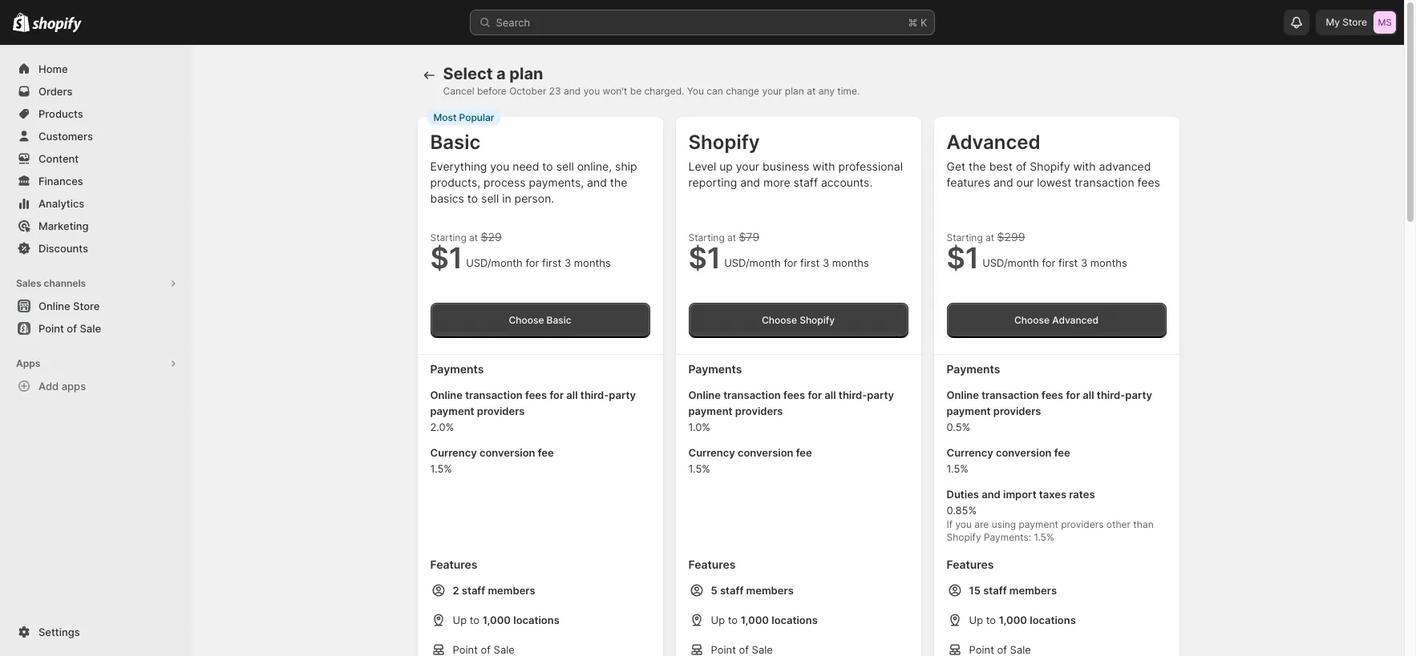Task type: locate. For each thing, give the bounding box(es) containing it.
choose shopify
[[762, 314, 835, 326]]

1 horizontal spatial choose
[[762, 314, 797, 326]]

1 horizontal spatial up to 1,000 locations
[[711, 614, 818, 627]]

1 currency from the left
[[430, 447, 477, 460]]

1 fee from the left
[[538, 447, 554, 460]]

$1 inside 'starting at $79 $1 usd/month for first 3 months'
[[688, 241, 721, 276]]

1 third- from the left
[[580, 389, 609, 402]]

0 horizontal spatial third-
[[580, 389, 609, 402]]

for up choose shopify
[[784, 257, 798, 269]]

2 features from the left
[[688, 558, 736, 572]]

months up choose advanced
[[1090, 257, 1127, 269]]

features up 15
[[947, 558, 994, 572]]

1 currency conversion fee 1.5% from the left
[[430, 447, 554, 476]]

0 horizontal spatial 1,000
[[483, 614, 511, 627]]

transaction for online transaction fees for all third-party payment providers 1.0%
[[723, 389, 781, 402]]

2 payments from the left
[[688, 362, 742, 376]]

members right 15
[[1009, 585, 1057, 597]]

3 up to 1,000 locations from the left
[[969, 614, 1076, 627]]

cancel
[[443, 85, 474, 97]]

fees for online transaction fees for all third-party payment providers 0.5%
[[1042, 389, 1064, 402]]

1.5%
[[430, 463, 452, 476], [688, 463, 710, 476], [947, 463, 969, 476], [1034, 532, 1054, 544]]

providers for 2.0%
[[477, 405, 525, 418]]

all inside the online transaction fees for all third-party payment providers 0.5%
[[1083, 389, 1094, 402]]

payment for 1.0%
[[688, 405, 733, 418]]

advanced
[[1099, 160, 1151, 173]]

at for advanced
[[986, 232, 995, 244]]

0 horizontal spatial conversion
[[480, 447, 535, 460]]

0 vertical spatial advanced
[[947, 131, 1041, 154]]

choose for advanced
[[1014, 314, 1050, 326]]

online for online transaction fees for all third-party payment providers 0.5%
[[947, 389, 979, 402]]

2 horizontal spatial starting
[[947, 232, 983, 244]]

of
[[1016, 160, 1027, 173], [67, 322, 77, 335]]

up down 15
[[969, 614, 983, 627]]

first up choose basic
[[542, 257, 562, 269]]

apps
[[61, 380, 86, 393]]

transaction inside the online transaction fees for all third-party payment providers 2.0%
[[465, 389, 523, 402]]

shopify inside advanced get the best of shopify with advanced features and our lowest transaction fees
[[1030, 160, 1070, 173]]

fee down the online transaction fees for all third-party payment providers 2.0%
[[538, 447, 554, 460]]

0 horizontal spatial basic
[[430, 131, 481, 154]]

1.5% inside duties and import taxes rates 0.85% if you are using payment providers other than shopify payments: 1.5%
[[1034, 532, 1054, 544]]

your right up
[[736, 160, 759, 173]]

1 horizontal spatial with
[[1073, 160, 1096, 173]]

0 vertical spatial of
[[1016, 160, 1027, 173]]

all inside the online transaction fees for all third-party payment providers 2.0%
[[566, 389, 578, 402]]

1.5% for online transaction fees for all third-party payment providers 0.5%
[[947, 463, 969, 476]]

online up 1.0%
[[688, 389, 721, 402]]

1.5% up 'duties'
[[947, 463, 969, 476]]

3 $1 from the left
[[947, 241, 979, 276]]

2 horizontal spatial 1,000
[[999, 614, 1027, 627]]

currency conversion fee 1.5% up import
[[947, 447, 1070, 476]]

2 party from the left
[[867, 389, 894, 402]]

for inside starting at $299 $1 usd/month for first 3 months
[[1042, 257, 1056, 269]]

party
[[609, 389, 636, 402], [867, 389, 894, 402], [1125, 389, 1152, 402]]

fees
[[1138, 176, 1160, 189], [525, 389, 547, 402], [783, 389, 805, 402], [1042, 389, 1064, 402]]

up to 1,000 locations down 2 staff members
[[453, 614, 560, 627]]

1 first from the left
[[542, 257, 562, 269]]

you up process
[[490, 160, 509, 173]]

you right if
[[955, 519, 972, 531]]

15 staff members
[[969, 585, 1057, 597]]

advanced up best
[[947, 131, 1041, 154]]

3 inside starting at $29 $1 usd/month for first 3 months
[[564, 257, 571, 269]]

2 horizontal spatial usd/month
[[983, 257, 1039, 269]]

2 choose from the left
[[762, 314, 797, 326]]

shopify image
[[13, 13, 30, 32], [32, 17, 82, 33]]

1 horizontal spatial currency
[[688, 447, 735, 460]]

locations down 2 staff members
[[513, 614, 560, 627]]

0 horizontal spatial up
[[453, 614, 467, 627]]

2 horizontal spatial first
[[1059, 257, 1078, 269]]

locations down 15 staff members
[[1030, 614, 1076, 627]]

online for online transaction fees for all third-party payment providers 1.0%
[[688, 389, 721, 402]]

0 horizontal spatial $1
[[430, 241, 463, 276]]

for up choose basic
[[526, 257, 539, 269]]

2 up from the left
[[711, 614, 725, 627]]

payment down taxes
[[1019, 519, 1058, 531]]

up down '5'
[[711, 614, 725, 627]]

payment inside duties and import taxes rates 0.85% if you are using payment providers other than shopify payments: 1.5%
[[1019, 519, 1058, 531]]

at left the $79
[[727, 232, 736, 244]]

the down ship
[[610, 176, 628, 189]]

to down 2 staff members
[[470, 614, 480, 627]]

can
[[707, 85, 723, 97]]

3 1,000 from the left
[[999, 614, 1027, 627]]

for down choose advanced link
[[1066, 389, 1080, 402]]

payment for 0.5%
[[947, 405, 991, 418]]

1 horizontal spatial locations
[[772, 614, 818, 627]]

advanced down starting at $299 $1 usd/month for first 3 months
[[1052, 314, 1099, 326]]

3 starting from the left
[[947, 232, 983, 244]]

third- inside online transaction fees for all third-party payment providers 1.0%
[[839, 389, 867, 402]]

1 horizontal spatial 3
[[823, 257, 829, 269]]

0 horizontal spatial choose
[[509, 314, 544, 326]]

0 horizontal spatial locations
[[513, 614, 560, 627]]

starting at $299 $1 usd/month for first 3 months
[[947, 230, 1127, 276]]

0 horizontal spatial the
[[610, 176, 628, 189]]

first
[[542, 257, 562, 269], [800, 257, 820, 269], [1059, 257, 1078, 269]]

party inside online transaction fees for all third-party payment providers 1.0%
[[867, 389, 894, 402]]

first up choose advanced
[[1059, 257, 1078, 269]]

online store link
[[10, 295, 183, 318]]

2 first from the left
[[800, 257, 820, 269]]

1.5% right 'payments:'
[[1034, 532, 1054, 544]]

for up choose advanced
[[1042, 257, 1056, 269]]

0 horizontal spatial payments
[[430, 362, 484, 376]]

0 horizontal spatial with
[[813, 160, 835, 173]]

conversion down the online transaction fees for all third-party payment providers 2.0%
[[480, 447, 535, 460]]

0 horizontal spatial 3
[[564, 257, 571, 269]]

3 features from the left
[[947, 558, 994, 572]]

2 members from the left
[[746, 585, 794, 597]]

1 horizontal spatial the
[[969, 160, 986, 173]]

advanced
[[947, 131, 1041, 154], [1052, 314, 1099, 326]]

fees down choose basic link
[[525, 389, 547, 402]]

shopify up up
[[688, 131, 760, 154]]

store up sale
[[73, 300, 100, 313]]

3 locations from the left
[[1030, 614, 1076, 627]]

up to 1,000 locations down 5 staff members
[[711, 614, 818, 627]]

payments up the 2.0%
[[430, 362, 484, 376]]

and right 23 at the top left of page
[[564, 85, 581, 97]]

and right 'duties'
[[982, 488, 1001, 501]]

for down choose basic link
[[550, 389, 564, 402]]

1 horizontal spatial members
[[746, 585, 794, 597]]

0 horizontal spatial sell
[[481, 192, 499, 205]]

1 3 from the left
[[564, 257, 571, 269]]

at for basic
[[469, 232, 478, 244]]

starting inside starting at $29 $1 usd/month for first 3 months
[[430, 232, 467, 244]]

fees down choose advanced link
[[1042, 389, 1064, 402]]

to down 5 staff members
[[728, 614, 738, 627]]

0 horizontal spatial currency
[[430, 447, 477, 460]]

2 horizontal spatial $1
[[947, 241, 979, 276]]

1 horizontal spatial all
[[825, 389, 836, 402]]

3 for basic
[[564, 257, 571, 269]]

currency conversion fee 1.5% down 1.0%
[[688, 447, 812, 476]]

choose shopify link
[[688, 303, 908, 338]]

15
[[969, 585, 981, 597]]

the inside advanced get the best of shopify with advanced features and our lowest transaction fees
[[969, 160, 986, 173]]

1 $1 from the left
[[430, 241, 463, 276]]

currency conversion fee 1.5% down the 2.0%
[[430, 447, 554, 476]]

2 horizontal spatial you
[[955, 519, 972, 531]]

1 horizontal spatial sell
[[556, 160, 574, 173]]

online up 0.5%
[[947, 389, 979, 402]]

1 vertical spatial you
[[490, 160, 509, 173]]

if
[[947, 519, 953, 531]]

0 vertical spatial store
[[1343, 16, 1367, 28]]

months up choose basic link
[[574, 257, 611, 269]]

up to 1,000 locations
[[453, 614, 560, 627], [711, 614, 818, 627], [969, 614, 1076, 627]]

1 horizontal spatial store
[[1343, 16, 1367, 28]]

2 horizontal spatial third-
[[1097, 389, 1125, 402]]

first inside 'starting at $79 $1 usd/month for first 3 months'
[[800, 257, 820, 269]]

2 horizontal spatial 3
[[1081, 257, 1088, 269]]

basic down starting at $29 $1 usd/month for first 3 months
[[547, 314, 571, 326]]

1 horizontal spatial first
[[800, 257, 820, 269]]

2 horizontal spatial fee
[[1054, 447, 1070, 460]]

0 horizontal spatial months
[[574, 257, 611, 269]]

starting inside 'starting at $79 $1 usd/month for first 3 months'
[[688, 232, 725, 244]]

you
[[584, 85, 600, 97], [490, 160, 509, 173], [955, 519, 972, 531]]

starting inside starting at $299 $1 usd/month for first 3 months
[[947, 232, 983, 244]]

you inside 'select a plan cancel before october 23 and you won't be charged. you can change your plan at any time.'
[[584, 85, 600, 97]]

usd/month for shopify
[[724, 257, 781, 269]]

2 horizontal spatial payments
[[947, 362, 1000, 376]]

1 choose from the left
[[509, 314, 544, 326]]

to
[[542, 160, 553, 173], [467, 192, 478, 205], [470, 614, 480, 627], [728, 614, 738, 627], [986, 614, 996, 627]]

2 fee from the left
[[796, 447, 812, 460]]

and inside duties and import taxes rates 0.85% if you are using payment providers other than shopify payments: 1.5%
[[982, 488, 1001, 501]]

1 starting from the left
[[430, 232, 467, 244]]

$1 left $29
[[430, 241, 463, 276]]

3 currency conversion fee 1.5% from the left
[[947, 447, 1070, 476]]

to for online transaction fees for all third-party payment providers 0.5%
[[986, 614, 996, 627]]

taxes
[[1039, 488, 1067, 501]]

0.5%
[[947, 421, 970, 434]]

usd/month inside starting at $299 $1 usd/month for first 3 months
[[983, 257, 1039, 269]]

⌘ k
[[908, 16, 927, 29]]

than
[[1133, 519, 1154, 531]]

2 vertical spatial you
[[955, 519, 972, 531]]

conversion down online transaction fees for all third-party payment providers 1.0%
[[738, 447, 794, 460]]

1 horizontal spatial 1,000
[[741, 614, 769, 627]]

2 horizontal spatial months
[[1090, 257, 1127, 269]]

of inside advanced get the best of shopify with advanced features and our lowest transaction fees
[[1016, 160, 1027, 173]]

party for shopify
[[867, 389, 894, 402]]

products,
[[430, 176, 481, 189]]

payment inside the online transaction fees for all third-party payment providers 0.5%
[[947, 405, 991, 418]]

currency down 0.5%
[[947, 447, 993, 460]]

starting down basics at the top left of the page
[[430, 232, 467, 244]]

months up choose shopify
[[832, 257, 869, 269]]

plan up october
[[510, 64, 543, 83]]

0 horizontal spatial advanced
[[947, 131, 1041, 154]]

choose inside choose basic link
[[509, 314, 544, 326]]

level
[[688, 160, 716, 173]]

1 horizontal spatial third-
[[839, 389, 867, 402]]

payment
[[430, 405, 474, 418], [688, 405, 733, 418], [947, 405, 991, 418], [1019, 519, 1058, 531]]

members for advanced
[[1009, 585, 1057, 597]]

shopify down 'starting at $79 $1 usd/month for first 3 months'
[[800, 314, 835, 326]]

fees down advanced
[[1138, 176, 1160, 189]]

store for my store
[[1343, 16, 1367, 28]]

conversion
[[480, 447, 535, 460], [738, 447, 794, 460], [996, 447, 1052, 460]]

1 months from the left
[[574, 257, 611, 269]]

choose for basic
[[509, 314, 544, 326]]

a
[[496, 64, 506, 83]]

2 months from the left
[[832, 257, 869, 269]]

0 horizontal spatial you
[[490, 160, 509, 173]]

$1 inside starting at $29 $1 usd/month for first 3 months
[[430, 241, 463, 276]]

choose inside choose shopify link
[[762, 314, 797, 326]]

0 vertical spatial your
[[762, 85, 782, 97]]

1 usd/month from the left
[[466, 257, 523, 269]]

sale
[[80, 322, 101, 335]]

up
[[453, 614, 467, 627], [711, 614, 725, 627], [969, 614, 983, 627]]

1 horizontal spatial plan
[[785, 85, 804, 97]]

providers for 1.0%
[[735, 405, 783, 418]]

3 third- from the left
[[1097, 389, 1125, 402]]

shopify down if
[[947, 532, 981, 544]]

1 horizontal spatial currency conversion fee 1.5%
[[688, 447, 812, 476]]

0 horizontal spatial shopify image
[[13, 13, 30, 32]]

starting at $79 $1 usd/month for first 3 months
[[688, 230, 869, 276]]

2 third- from the left
[[839, 389, 867, 402]]

1 vertical spatial your
[[736, 160, 759, 173]]

providers inside the online transaction fees for all third-party payment providers 0.5%
[[993, 405, 1041, 418]]

are
[[975, 519, 989, 531]]

1 locations from the left
[[513, 614, 560, 627]]

fees inside the online transaction fees for all third-party payment providers 0.5%
[[1042, 389, 1064, 402]]

3 3 from the left
[[1081, 257, 1088, 269]]

staff for online transaction fees for all third-party payment providers 2.0%
[[462, 585, 485, 597]]

person.
[[515, 192, 554, 205]]

at inside starting at $29 $1 usd/month for first 3 months
[[469, 232, 478, 244]]

to for online transaction fees for all third-party payment providers 1.0%
[[728, 614, 738, 627]]

2 currency conversion fee 1.5% from the left
[[688, 447, 812, 476]]

features up '5'
[[688, 558, 736, 572]]

advanced get the best of shopify with advanced features and our lowest transaction fees
[[947, 131, 1160, 189]]

3 up from the left
[[969, 614, 983, 627]]

usd/month down $299
[[983, 257, 1039, 269]]

1 horizontal spatial shopify image
[[32, 17, 82, 33]]

members
[[488, 585, 535, 597], [746, 585, 794, 597], [1009, 585, 1057, 597]]

choose
[[509, 314, 544, 326], [762, 314, 797, 326], [1014, 314, 1050, 326]]

at left any
[[807, 85, 816, 97]]

members right 2
[[488, 585, 535, 597]]

3 members from the left
[[1009, 585, 1057, 597]]

1 horizontal spatial months
[[832, 257, 869, 269]]

0 vertical spatial basic
[[430, 131, 481, 154]]

1 vertical spatial basic
[[547, 314, 571, 326]]

2 3 from the left
[[823, 257, 829, 269]]

online inside the online transaction fees for all third-party payment providers 0.5%
[[947, 389, 979, 402]]

conversion up import
[[996, 447, 1052, 460]]

3 first from the left
[[1059, 257, 1078, 269]]

analytics
[[38, 197, 84, 210]]

3 usd/month from the left
[[983, 257, 1039, 269]]

currency
[[430, 447, 477, 460], [688, 447, 735, 460], [947, 447, 993, 460]]

third- for advanced
[[1097, 389, 1125, 402]]

⌘
[[908, 16, 918, 29]]

1 vertical spatial the
[[610, 176, 628, 189]]

0 horizontal spatial first
[[542, 257, 562, 269]]

fees inside online transaction fees for all third-party payment providers 1.0%
[[783, 389, 805, 402]]

2 horizontal spatial all
[[1083, 389, 1094, 402]]

before
[[477, 85, 507, 97]]

1.5% down the 2.0%
[[430, 463, 452, 476]]

with
[[813, 160, 835, 173], [1073, 160, 1096, 173]]

first up choose shopify
[[800, 257, 820, 269]]

online inside online store link
[[38, 300, 70, 313]]

for inside starting at $29 $1 usd/month for first 3 months
[[526, 257, 539, 269]]

transaction inside the online transaction fees for all third-party payment providers 0.5%
[[982, 389, 1039, 402]]

months inside starting at $299 $1 usd/month for first 3 months
[[1090, 257, 1127, 269]]

3 up choose shopify
[[823, 257, 829, 269]]

months
[[574, 257, 611, 269], [832, 257, 869, 269], [1090, 257, 1127, 269]]

2 usd/month from the left
[[724, 257, 781, 269]]

starting left the $79
[[688, 232, 725, 244]]

all inside online transaction fees for all third-party payment providers 1.0%
[[825, 389, 836, 402]]

and inside basic everything you need to sell online, ship products, process payments, and the basics to sell in person.
[[587, 176, 607, 189]]

2 $1 from the left
[[688, 241, 721, 276]]

2 1,000 from the left
[[741, 614, 769, 627]]

list containing 15 staff members
[[947, 583, 1166, 657]]

2 with from the left
[[1073, 160, 1096, 173]]

0 horizontal spatial starting
[[430, 232, 467, 244]]

october
[[509, 85, 546, 97]]

1 horizontal spatial starting
[[688, 232, 725, 244]]

for inside 'starting at $79 $1 usd/month for first 3 months'
[[784, 257, 798, 269]]

1.5% for online transaction fees for all third-party payment providers 1.0%
[[688, 463, 710, 476]]

usd/month for advanced
[[983, 257, 1039, 269]]

1 payments from the left
[[430, 362, 484, 376]]

0 horizontal spatial plan
[[510, 64, 543, 83]]

staff down business
[[794, 176, 818, 189]]

members right '5'
[[746, 585, 794, 597]]

2
[[453, 585, 459, 597]]

2 horizontal spatial party
[[1125, 389, 1152, 402]]

2 locations from the left
[[772, 614, 818, 627]]

1,000 for advanced
[[999, 614, 1027, 627]]

store inside button
[[73, 300, 100, 313]]

starting left $299
[[947, 232, 983, 244]]

3 party from the left
[[1125, 389, 1152, 402]]

3 all from the left
[[1083, 389, 1094, 402]]

to for online transaction fees for all third-party payment providers 2.0%
[[470, 614, 480, 627]]

2 horizontal spatial members
[[1009, 585, 1057, 597]]

1 horizontal spatial fee
[[796, 447, 812, 460]]

and left more
[[740, 176, 760, 189]]

0 horizontal spatial all
[[566, 389, 578, 402]]

1 party from the left
[[609, 389, 636, 402]]

at inside 'select a plan cancel before october 23 and you won't be charged. you can change your plan at any time.'
[[807, 85, 816, 97]]

choose down 'starting at $79 $1 usd/month for first 3 months'
[[762, 314, 797, 326]]

providers inside duties and import taxes rates 0.85% if you are using payment providers other than shopify payments: 1.5%
[[1061, 519, 1104, 531]]

your right change
[[762, 85, 782, 97]]

usd/month inside starting at $29 $1 usd/month for first 3 months
[[466, 257, 523, 269]]

1 vertical spatial advanced
[[1052, 314, 1099, 326]]

providers inside online transaction fees for all third-party payment providers 1.0%
[[735, 405, 783, 418]]

2 horizontal spatial features
[[947, 558, 994, 572]]

all for advanced
[[1083, 389, 1094, 402]]

months for basic
[[574, 257, 611, 269]]

1 all from the left
[[566, 389, 578, 402]]

settings link
[[10, 622, 183, 644]]

2 horizontal spatial conversion
[[996, 447, 1052, 460]]

of up 'our'
[[1016, 160, 1027, 173]]

transaction inside online transaction fees for all third-party payment providers 1.0%
[[723, 389, 781, 402]]

fee
[[538, 447, 554, 460], [796, 447, 812, 460], [1054, 447, 1070, 460]]

$1 left $299
[[947, 241, 979, 276]]

2 horizontal spatial locations
[[1030, 614, 1076, 627]]

months inside starting at $29 $1 usd/month for first 3 months
[[574, 257, 611, 269]]

3 currency from the left
[[947, 447, 993, 460]]

payment up the 2.0%
[[430, 405, 474, 418]]

online inside the online transaction fees for all third-party payment providers 2.0%
[[430, 389, 463, 402]]

$1 inside starting at $299 $1 usd/month for first 3 months
[[947, 241, 979, 276]]

point of sale
[[38, 322, 101, 335]]

online up the 2.0%
[[430, 389, 463, 402]]

3 choose from the left
[[1014, 314, 1050, 326]]

list
[[430, 387, 650, 545], [688, 387, 908, 545], [947, 387, 1166, 545], [430, 583, 650, 657], [688, 583, 908, 657], [947, 583, 1166, 657]]

0 horizontal spatial usd/month
[[466, 257, 523, 269]]

1.5% down 1.0%
[[688, 463, 710, 476]]

payments up 1.0%
[[688, 362, 742, 376]]

1 vertical spatial of
[[67, 322, 77, 335]]

payment inside the online transaction fees for all third-party payment providers 2.0%
[[430, 405, 474, 418]]

and down best
[[994, 176, 1013, 189]]

shopify
[[688, 131, 760, 154], [1030, 160, 1070, 173], [800, 314, 835, 326], [947, 532, 981, 544]]

0 horizontal spatial fee
[[538, 447, 554, 460]]

payment up 0.5%
[[947, 405, 991, 418]]

providers inside the online transaction fees for all third-party payment providers 2.0%
[[477, 405, 525, 418]]

$1 left the $79
[[688, 241, 721, 276]]

$1
[[430, 241, 463, 276], [688, 241, 721, 276], [947, 241, 979, 276]]

sell left the in in the left of the page
[[481, 192, 499, 205]]

fees inside the online transaction fees for all third-party payment providers 2.0%
[[525, 389, 547, 402]]

staff for online transaction fees for all third-party payment providers 1.0%
[[720, 585, 744, 597]]

2 up to 1,000 locations from the left
[[711, 614, 818, 627]]

2 all from the left
[[825, 389, 836, 402]]

first for shopify
[[800, 257, 820, 269]]

up to 1,000 locations down 15 staff members
[[969, 614, 1076, 627]]

up for advanced
[[969, 614, 983, 627]]

online for online transaction fees for all third-party payment providers 2.0%
[[430, 389, 463, 402]]

3 payments from the left
[[947, 362, 1000, 376]]

payment up 1.0%
[[688, 405, 733, 418]]

at left $299
[[986, 232, 995, 244]]

2 currency from the left
[[688, 447, 735, 460]]

1 with from the left
[[813, 160, 835, 173]]

at left $29
[[469, 232, 478, 244]]

of inside button
[[67, 322, 77, 335]]

party inside the online transaction fees for all third-party payment providers 0.5%
[[1125, 389, 1152, 402]]

3 up choose basic
[[564, 257, 571, 269]]

transaction for online transaction fees for all third-party payment providers 0.5%
[[982, 389, 1039, 402]]

usd/month inside 'starting at $79 $1 usd/month for first 3 months'
[[724, 257, 781, 269]]

2 horizontal spatial choose
[[1014, 314, 1050, 326]]

0 horizontal spatial of
[[67, 322, 77, 335]]

2 conversion from the left
[[738, 447, 794, 460]]

3 fee from the left
[[1054, 447, 1070, 460]]

first inside starting at $29 $1 usd/month for first 3 months
[[542, 257, 562, 269]]

products link
[[10, 103, 183, 125]]

you inside basic everything you need to sell online, ship products, process payments, and the basics to sell in person.
[[490, 160, 509, 173]]

staff right 15
[[983, 585, 1007, 597]]

third- inside the online transaction fees for all third-party payment providers 0.5%
[[1097, 389, 1125, 402]]

0 horizontal spatial up to 1,000 locations
[[453, 614, 560, 627]]

first inside starting at $299 $1 usd/month for first 3 months
[[1059, 257, 1078, 269]]

0 horizontal spatial party
[[609, 389, 636, 402]]

of left sale
[[67, 322, 77, 335]]

finances link
[[10, 170, 183, 192]]

2 horizontal spatial up to 1,000 locations
[[969, 614, 1076, 627]]

my store
[[1326, 16, 1367, 28]]

23
[[549, 85, 561, 97]]

1 horizontal spatial payments
[[688, 362, 742, 376]]

k
[[921, 16, 927, 29]]

usd/month down $29
[[466, 257, 523, 269]]

store right my on the right top
[[1343, 16, 1367, 28]]

0 horizontal spatial your
[[736, 160, 759, 173]]

1 horizontal spatial party
[[867, 389, 894, 402]]

up down 2
[[453, 614, 467, 627]]

0 horizontal spatial currency conversion fee 1.5%
[[430, 447, 554, 476]]

get
[[947, 160, 966, 173]]

2.0%
[[430, 421, 454, 434]]

choose down starting at $29 $1 usd/month for first 3 months
[[509, 314, 544, 326]]

staff inside the 'shopify level up your business with professional reporting and more staff accounts.'
[[794, 176, 818, 189]]

1 horizontal spatial you
[[584, 85, 600, 97]]

1 horizontal spatial $1
[[688, 241, 721, 276]]

basic everything you need to sell online, ship products, process payments, and the basics to sell in person.
[[430, 131, 637, 205]]

0 horizontal spatial features
[[430, 558, 478, 572]]

your inside the 'shopify level up your business with professional reporting and more staff accounts.'
[[736, 160, 759, 173]]

for down choose shopify link
[[808, 389, 822, 402]]

you left won't at the top of page
[[584, 85, 600, 97]]

2 starting from the left
[[688, 232, 725, 244]]

plan
[[510, 64, 543, 83], [785, 85, 804, 97]]

payments:
[[984, 532, 1031, 544]]

our
[[1017, 176, 1034, 189]]

be
[[630, 85, 642, 97]]

at inside 'starting at $79 $1 usd/month for first 3 months'
[[727, 232, 736, 244]]

and inside advanced get the best of shopify with advanced features and our lowest transaction fees
[[994, 176, 1013, 189]]

home link
[[10, 58, 183, 80]]

up for shopify
[[711, 614, 725, 627]]

3 inside starting at $299 $1 usd/month for first 3 months
[[1081, 257, 1088, 269]]

online up point
[[38, 300, 70, 313]]

time.
[[837, 85, 860, 97]]

sell up payments,
[[556, 160, 574, 173]]

duties
[[947, 488, 979, 501]]

months inside 'starting at $79 $1 usd/month for first 3 months'
[[832, 257, 869, 269]]

list containing 2 staff members
[[430, 583, 650, 657]]

3 months from the left
[[1090, 257, 1127, 269]]

1 horizontal spatial features
[[688, 558, 736, 572]]

2 horizontal spatial currency
[[947, 447, 993, 460]]

2 horizontal spatial currency conversion fee 1.5%
[[947, 447, 1070, 476]]

payment inside online transaction fees for all third-party payment providers 1.0%
[[688, 405, 733, 418]]

1 horizontal spatial up
[[711, 614, 725, 627]]

at inside starting at $299 $1 usd/month for first 3 months
[[986, 232, 995, 244]]

2 horizontal spatial up
[[969, 614, 983, 627]]

1 horizontal spatial usd/month
[[724, 257, 781, 269]]

1 horizontal spatial of
[[1016, 160, 1027, 173]]

fee down online transaction fees for all third-party payment providers 1.0%
[[796, 447, 812, 460]]

payment for 2.0%
[[430, 405, 474, 418]]

for inside the online transaction fees for all third-party payment providers 0.5%
[[1066, 389, 1080, 402]]

and down online,
[[587, 176, 607, 189]]

0 vertical spatial the
[[969, 160, 986, 173]]

1 horizontal spatial your
[[762, 85, 782, 97]]

3 conversion from the left
[[996, 447, 1052, 460]]

3 inside 'starting at $79 $1 usd/month for first 3 months'
[[823, 257, 829, 269]]

the up features
[[969, 160, 986, 173]]

choose inside choose advanced link
[[1014, 314, 1050, 326]]

basic up everything
[[430, 131, 481, 154]]

staff right 2
[[462, 585, 485, 597]]

online inside online transaction fees for all third-party payment providers 1.0%
[[688, 389, 721, 402]]

1 1,000 from the left
[[483, 614, 511, 627]]

party for advanced
[[1125, 389, 1152, 402]]

1 horizontal spatial conversion
[[738, 447, 794, 460]]

locations down 5 staff members
[[772, 614, 818, 627]]



Task type: vqa. For each thing, say whether or not it's contained in the screenshot.
2
yes



Task type: describe. For each thing, give the bounding box(es) containing it.
shopify inside the 'shopify level up your business with professional reporting and more staff accounts.'
[[688, 131, 760, 154]]

1 conversion from the left
[[480, 447, 535, 460]]

content
[[38, 152, 79, 165]]

first for advanced
[[1059, 257, 1078, 269]]

starting at $29 $1 usd/month for first 3 months
[[430, 230, 611, 276]]

up to 1,000 locations for shopify
[[711, 614, 818, 627]]

store for online store
[[73, 300, 100, 313]]

fees for online transaction fees for all third-party payment providers 1.0%
[[783, 389, 805, 402]]

choose advanced link
[[947, 303, 1166, 338]]

fees inside advanced get the best of shopify with advanced features and our lowest transaction fees
[[1138, 176, 1160, 189]]

orders link
[[10, 80, 183, 103]]

add apps button
[[10, 375, 183, 398]]

0 vertical spatial sell
[[556, 160, 574, 173]]

starting for advanced
[[947, 232, 983, 244]]

1 members from the left
[[488, 585, 535, 597]]

1,000 for shopify
[[741, 614, 769, 627]]

point of sale link
[[10, 318, 183, 340]]

customers link
[[10, 125, 183, 148]]

payments for shopify
[[688, 362, 742, 376]]

your inside 'select a plan cancel before october 23 and you won't be charged. you can change your plan at any time.'
[[762, 85, 782, 97]]

online,
[[577, 160, 612, 173]]

usd/month for basic
[[466, 257, 523, 269]]

members for shopify
[[746, 585, 794, 597]]

currency for advanced
[[947, 447, 993, 460]]

point of sale button
[[0, 318, 192, 340]]

conversion for advanced
[[996, 447, 1052, 460]]

currency conversion fee 1.5% for advanced
[[947, 447, 1070, 476]]

2 staff members
[[453, 585, 535, 597]]

and inside the 'shopify level up your business with professional reporting and more staff accounts.'
[[740, 176, 760, 189]]

third- inside the online transaction fees for all third-party payment providers 2.0%
[[580, 389, 609, 402]]

ship
[[615, 160, 637, 173]]

process
[[484, 176, 526, 189]]

providers for 0.5%
[[993, 405, 1041, 418]]

shopify inside choose shopify link
[[800, 314, 835, 326]]

starting for shopify
[[688, 232, 725, 244]]

choose advanced
[[1014, 314, 1099, 326]]

fee for advanced
[[1054, 447, 1070, 460]]

apps
[[16, 358, 40, 370]]

online store
[[38, 300, 100, 313]]

choose basic
[[509, 314, 571, 326]]

customers
[[38, 130, 93, 143]]

5 staff members
[[711, 585, 794, 597]]

1 horizontal spatial basic
[[547, 314, 571, 326]]

for inside online transaction fees for all third-party payment providers 1.0%
[[808, 389, 822, 402]]

1.5% for online transaction fees for all third-party payment providers 2.0%
[[430, 463, 452, 476]]

with inside advanced get the best of shopify with advanced features and our lowest transaction fees
[[1073, 160, 1096, 173]]

features
[[947, 176, 990, 189]]

products
[[38, 107, 83, 120]]

and inside 'select a plan cancel before october 23 and you won't be charged. you can change your plan at any time.'
[[564, 85, 581, 97]]

discounts link
[[10, 237, 183, 260]]

basic inside basic everything you need to sell online, ship products, process payments, and the basics to sell in person.
[[430, 131, 481, 154]]

most popular
[[433, 111, 494, 123]]

select
[[443, 64, 493, 83]]

search
[[496, 16, 530, 29]]

basics
[[430, 192, 464, 205]]

business
[[763, 160, 810, 173]]

months for shopify
[[832, 257, 869, 269]]

choose basic link
[[430, 303, 650, 338]]

$1 for basic
[[430, 241, 463, 276]]

1 features from the left
[[430, 558, 478, 572]]

professional
[[838, 160, 903, 173]]

need
[[513, 160, 539, 173]]

fee for shopify
[[796, 447, 812, 460]]

$1 for shopify
[[688, 241, 721, 276]]

discounts
[[38, 242, 88, 255]]

add apps
[[38, 380, 86, 393]]

staff for online transaction fees for all third-party payment providers 0.5%
[[983, 585, 1007, 597]]

import
[[1003, 488, 1037, 501]]

1 up from the left
[[453, 614, 467, 627]]

change
[[726, 85, 760, 97]]

popular
[[459, 111, 494, 123]]

other
[[1107, 519, 1131, 531]]

payments for advanced
[[947, 362, 1000, 376]]

sales channels button
[[10, 273, 183, 295]]

fees for online transaction fees for all third-party payment providers 2.0%
[[525, 389, 547, 402]]

0.85%
[[947, 504, 977, 517]]

list containing 5 staff members
[[688, 583, 908, 657]]

$299
[[997, 230, 1025, 244]]

select a plan cancel before october 23 and you won't be charged. you can change your plan at any time.
[[443, 64, 860, 97]]

sales channels
[[16, 277, 86, 290]]

using
[[992, 519, 1016, 531]]

3 for advanced
[[1081, 257, 1088, 269]]

third- for shopify
[[839, 389, 867, 402]]

months for advanced
[[1090, 257, 1127, 269]]

locations for shopify
[[772, 614, 818, 627]]

you
[[687, 85, 704, 97]]

the inside basic everything you need to sell online, ship products, process payments, and the basics to sell in person.
[[610, 176, 628, 189]]

online store button
[[0, 295, 192, 318]]

1 vertical spatial plan
[[785, 85, 804, 97]]

add
[[38, 380, 59, 393]]

won't
[[603, 85, 627, 97]]

3 for shopify
[[823, 257, 829, 269]]

features for shopify
[[688, 558, 736, 572]]

first for basic
[[542, 257, 562, 269]]

accounts.
[[821, 176, 873, 189]]

shopify inside duties and import taxes rates 0.85% if you are using payment providers other than shopify payments: 1.5%
[[947, 532, 981, 544]]

at for shopify
[[727, 232, 736, 244]]

1.0%
[[688, 421, 710, 434]]

duties and import taxes rates 0.85% if you are using payment providers other than shopify payments: 1.5%
[[947, 488, 1154, 544]]

payments,
[[529, 176, 584, 189]]

currency conversion fee 1.5% for shopify
[[688, 447, 812, 476]]

0 vertical spatial plan
[[510, 64, 543, 83]]

online for online store
[[38, 300, 70, 313]]

conversion for shopify
[[738, 447, 794, 460]]

to down products,
[[467, 192, 478, 205]]

lowest
[[1037, 176, 1072, 189]]

starting for basic
[[430, 232, 467, 244]]

with inside the 'shopify level up your business with professional reporting and more staff accounts.'
[[813, 160, 835, 173]]

marketing link
[[10, 215, 183, 237]]

marketing
[[38, 220, 89, 233]]

$29
[[481, 230, 502, 244]]

online transaction fees for all third-party payment providers 2.0%
[[430, 389, 636, 434]]

1 vertical spatial sell
[[481, 192, 499, 205]]

my
[[1326, 16, 1340, 28]]

home
[[38, 63, 68, 75]]

party inside the online transaction fees for all third-party payment providers 2.0%
[[609, 389, 636, 402]]

currency for shopify
[[688, 447, 735, 460]]

up to 1,000 locations for advanced
[[969, 614, 1076, 627]]

1 up to 1,000 locations from the left
[[453, 614, 560, 627]]

settings
[[38, 626, 80, 639]]

orders
[[38, 85, 73, 98]]

apps button
[[10, 353, 183, 375]]

for inside the online transaction fees for all third-party payment providers 2.0%
[[550, 389, 564, 402]]

transaction for online transaction fees for all third-party payment providers 2.0%
[[465, 389, 523, 402]]

transaction inside advanced get the best of shopify with advanced features and our lowest transaction fees
[[1075, 176, 1134, 189]]

features for advanced
[[947, 558, 994, 572]]

you inside duties and import taxes rates 0.85% if you are using payment providers other than shopify payments: 1.5%
[[955, 519, 972, 531]]

in
[[502, 192, 511, 205]]

$1 for advanced
[[947, 241, 979, 276]]

sales
[[16, 277, 41, 290]]

up
[[720, 160, 733, 173]]

online transaction fees for all third-party payment providers 1.0%
[[688, 389, 894, 434]]

5
[[711, 585, 718, 597]]

rates
[[1069, 488, 1095, 501]]

advanced inside advanced get the best of shopify with advanced features and our lowest transaction fees
[[947, 131, 1041, 154]]

to up payments,
[[542, 160, 553, 173]]

my store image
[[1374, 11, 1396, 34]]

all for shopify
[[825, 389, 836, 402]]

choose for shopify
[[762, 314, 797, 326]]

everything
[[430, 160, 487, 173]]

locations for advanced
[[1030, 614, 1076, 627]]

shopify level up your business with professional reporting and more staff accounts.
[[688, 131, 903, 189]]



